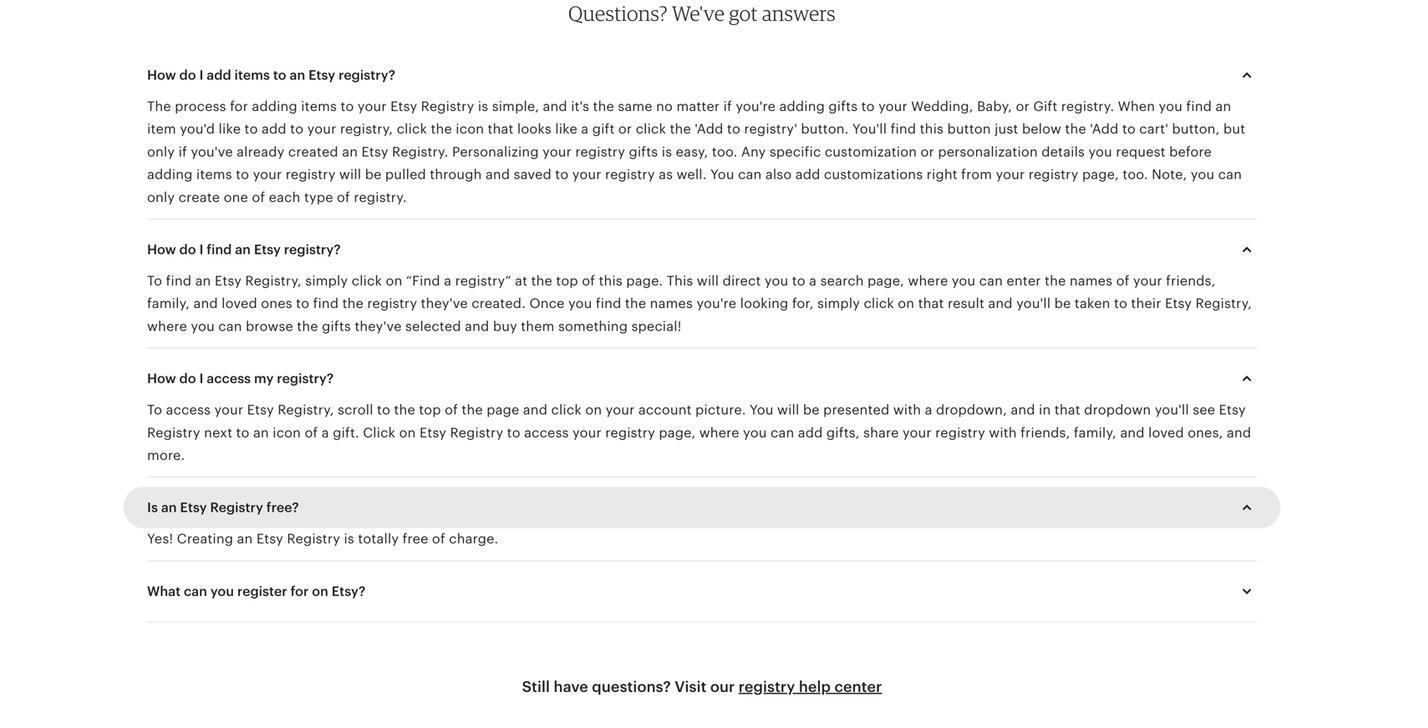 Task type: vqa. For each thing, say whether or not it's contained in the screenshot.
the middle or
yes



Task type: describe. For each thing, give the bounding box(es) containing it.
that inside the to find an etsy registry, simply click on "find a registry" at the top of this page. this will direct you to a search page, where you can enter the names of your friends, family, and loved ones to find the registry they've created. once you find the names you're looking for, simply click on that result and you'll be taken to their etsy registry, where you can browse the gifts they've selected and buy them something special!
[[918, 296, 944, 311]]

etsy down "free?" on the left bottom
[[256, 532, 283, 547]]

1 vertical spatial too.
[[1123, 167, 1148, 182]]

a left gift.
[[322, 426, 329, 441]]

1 horizontal spatial adding
[[252, 99, 297, 114]]

be inside the to find an etsy registry, simply click on "find a registry" at the top of this page. this will direct you to a search page, where you can enter the names of your friends, family, and loved ones to find the registry they've created. once you find the names you're looking for, simply click on that result and you'll be taken to their etsy registry, where you can browse the gifts they've selected and buy them something special!
[[1054, 296, 1071, 311]]

share
[[863, 426, 899, 441]]

the up the gift
[[593, 99, 614, 114]]

family, inside to access your etsy registry, scroll to the top of the page and click on your account picture. you will be presented with a dropdown, and in that dropdown you'll see etsy registry next to an icon of a gift. click on etsy registry to access your registry page, where you can add gifts, share your registry with friends, family, and loved ones, and more.
[[1074, 426, 1116, 441]]

1 vertical spatial or
[[618, 122, 632, 137]]

what can you register for on etsy?
[[147, 584, 365, 600]]

the down page.
[[625, 296, 646, 311]]

you up result
[[952, 274, 976, 289]]

as
[[659, 167, 673, 182]]

how for how do i find an etsy registry?
[[147, 242, 176, 257]]

this inside the to find an etsy registry, simply click on "find a registry" at the top of this page. this will direct you to a search page, where you can enter the names of your friends, family, and loved ones to find the registry they've created. once you find the names you're looking for, simply click on that result and you'll be taken to their etsy registry, where you can browse the gifts they've selected and buy them something special!
[[599, 274, 623, 289]]

click down the no
[[636, 122, 666, 137]]

how do i add items to an etsy registry?
[[147, 68, 395, 83]]

and left the it's
[[543, 99, 567, 114]]

it's
[[571, 99, 589, 114]]

and left the in at the right bottom
[[1011, 403, 1035, 418]]

i for add
[[199, 68, 203, 83]]

add inside to access your etsy registry, scroll to the top of the page and click on your account picture. you will be presented with a dropdown, and in that dropdown you'll see etsy registry next to an icon of a gift. click on etsy registry to access your registry page, where you can add gifts, share your registry with friends, family, and loved ones, and more.
[[798, 426, 823, 441]]

i for find
[[199, 242, 203, 257]]

a left dropdown,
[[925, 403, 932, 418]]

you've
[[191, 144, 233, 160]]

my
[[254, 372, 274, 387]]

looks
[[517, 122, 551, 137]]

do for find
[[179, 242, 196, 257]]

1 horizontal spatial simply
[[817, 296, 860, 311]]

can left browse at the top of the page
[[218, 319, 242, 334]]

that inside to access your etsy registry, scroll to the top of the page and click on your account picture. you will be presented with a dropdown, and in that dropdown you'll see etsy registry next to an icon of a gift. click on etsy registry to access your registry page, where you can add gifts, share your registry with friends, family, and loved ones, and more.
[[1055, 403, 1080, 418]]

loved inside the to find an etsy registry, simply click on "find a registry" at the top of this page. this will direct you to a search page, where you can enter the names of your friends, family, and loved ones to find the registry they've created. once you find the names you're looking for, simply click on that result and you'll be taken to their etsy registry, where you can browse the gifts they've selected and buy them something special!
[[222, 296, 257, 311]]

click left "find
[[352, 274, 382, 289]]

0 vertical spatial too.
[[712, 144, 737, 160]]

etsy down registry,
[[361, 144, 388, 160]]

one
[[224, 190, 248, 205]]

etsy up registry,
[[390, 99, 417, 114]]

questions?
[[592, 679, 671, 696]]

and down enter
[[988, 296, 1013, 311]]

how do i find an etsy registry?
[[147, 242, 341, 257]]

etsy right "their"
[[1165, 296, 1192, 311]]

1 'add from the left
[[695, 122, 723, 137]]

baby,
[[977, 99, 1012, 114]]

note,
[[1152, 167, 1187, 182]]

the up details
[[1065, 122, 1086, 137]]

1 vertical spatial gifts
[[629, 144, 658, 160]]

0 horizontal spatial with
[[893, 403, 921, 418]]

registry up the more. at the bottom left of the page
[[147, 426, 200, 441]]

you up the how do i access my registry?
[[191, 319, 215, 334]]

will inside the process for adding items to your etsy registry is simple, and it's the same no matter if you're adding gifts to your wedding, baby, or gift registry. when you find an item you'd like to add to your registry, click the icon that looks like a gift or click the 'add to registry' button. you'll find this button just below the 'add to cart' button, but only if you've already created an etsy registry. personalizing your registry gifts is easy, too. any specific customization or personalization details you request before adding items to your registry will be pulled through and saved to your registry as well. you can also add customizations right from your registry page, too. note, you can only create one of each type of registry.
[[339, 167, 361, 182]]

type
[[304, 190, 333, 205]]

2 horizontal spatial or
[[1016, 99, 1030, 114]]

can down but
[[1218, 167, 1242, 182]]

on left account
[[585, 403, 602, 418]]

the
[[147, 99, 171, 114]]

you up something in the left top of the page
[[568, 296, 592, 311]]

"find
[[406, 274, 440, 289]]

button,
[[1172, 122, 1220, 137]]

0 vertical spatial simply
[[305, 274, 348, 289]]

process
[[175, 99, 226, 114]]

this
[[667, 274, 693, 289]]

create
[[179, 190, 220, 205]]

that inside the process for adding items to your etsy registry is simple, and it's the same no matter if you're adding gifts to your wedding, baby, or gift registry. when you find an item you'd like to add to your registry, click the icon that looks like a gift or click the 'add to registry' button. you'll find this button just below the 'add to cart' button, but only if you've already created an etsy registry. personalizing your registry gifts is easy, too. any specific customization or personalization details you request before adding items to your registry will be pulled through and saved to your registry as well. you can also add customizations right from your registry page, too. note, you can only create one of each type of registry.
[[488, 122, 514, 137]]

help
[[799, 679, 831, 696]]

2 vertical spatial access
[[524, 426, 569, 441]]

the right enter
[[1045, 274, 1066, 289]]

right
[[927, 167, 958, 182]]

loved inside to access your etsy registry, scroll to the top of the page and click on your account picture. you will be presented with a dropdown, and in that dropdown you'll see etsy registry next to an icon of a gift. click on etsy registry to access your registry page, where you can add gifts, share your registry with friends, family, and loved ones, and more.
[[1148, 426, 1184, 441]]

free
[[403, 532, 428, 547]]

1 horizontal spatial names
[[1070, 274, 1113, 289]]

you right details
[[1089, 144, 1112, 160]]

register
[[237, 584, 287, 600]]

yes!
[[147, 532, 173, 547]]

find right ones
[[313, 296, 339, 311]]

in
[[1039, 403, 1051, 418]]

selected
[[405, 319, 461, 334]]

the left page at the left bottom of the page
[[462, 403, 483, 418]]

1 only from the top
[[147, 144, 175, 160]]

registry down the gift
[[575, 144, 625, 160]]

0 vertical spatial registry.
[[1061, 99, 1114, 114]]

1 horizontal spatial if
[[723, 99, 732, 114]]

registry right our
[[739, 679, 795, 696]]

direct
[[723, 274, 761, 289]]

how do i access my registry?
[[147, 372, 334, 387]]

friends, inside to access your etsy registry, scroll to the top of the page and click on your account picture. you will be presented with a dropdown, and in that dropdown you'll see etsy registry next to an icon of a gift. click on etsy registry to access your registry page, where you can add gifts, share your registry with friends, family, and loved ones, and more.
[[1021, 426, 1070, 441]]

do for add
[[179, 68, 196, 83]]

something
[[558, 319, 628, 334]]

page, inside to access your etsy registry, scroll to the top of the page and click on your account picture. you will be presented with a dropdown, and in that dropdown you'll see etsy registry next to an icon of a gift. click on etsy registry to access your registry page, where you can add gifts, share your registry with friends, family, and loved ones, and more.
[[659, 426, 696, 441]]

created.
[[472, 296, 526, 311]]

our
[[710, 679, 735, 696]]

will inside to access your etsy registry, scroll to the top of the page and click on your account picture. you will be presented with a dropdown, and in that dropdown you'll see etsy registry next to an icon of a gift. click on etsy registry to access your registry page, where you can add gifts, share your registry with friends, family, and loved ones, and more.
[[777, 403, 799, 418]]

1 vertical spatial registry,
[[1196, 296, 1252, 311]]

can down any
[[738, 167, 762, 182]]

and right the ones,
[[1227, 426, 1251, 441]]

2 vertical spatial or
[[921, 144, 934, 160]]

etsy up 'creating'
[[180, 501, 207, 516]]

visit
[[675, 679, 707, 696]]

0 horizontal spatial they've
[[355, 319, 402, 334]]

at
[[515, 274, 527, 289]]

ones
[[261, 296, 292, 311]]

ones,
[[1188, 426, 1223, 441]]

but
[[1223, 122, 1245, 137]]

and down dropdown
[[1120, 426, 1145, 441]]

registry help center link
[[739, 679, 882, 696]]

an up created
[[290, 68, 305, 83]]

registry left as
[[605, 167, 655, 182]]

click inside to access your etsy registry, scroll to the top of the page and click on your account picture. you will be presented with a dropdown, and in that dropdown you'll see etsy registry next to an icon of a gift. click on etsy registry to access your registry page, where you can add gifts, share your registry with friends, family, and loved ones, and more.
[[551, 403, 582, 418]]

gift.
[[333, 426, 359, 441]]

an inside to access your etsy registry, scroll to the top of the page and click on your account picture. you will be presented with a dropdown, and in that dropdown you'll see etsy registry next to an icon of a gift. click on etsy registry to access your registry page, where you can add gifts, share your registry with friends, family, and loved ones, and more.
[[253, 426, 269, 441]]

page, inside the to find an etsy registry, simply click on "find a registry" at the top of this page. this will direct you to a search page, where you can enter the names of your friends, family, and loved ones to find the registry they've created. once you find the names you're looking for, simply click on that result and you'll be taken to their etsy registry, where you can browse the gifts they've selected and buy them something special!
[[868, 274, 904, 289]]

simple,
[[492, 99, 539, 114]]

dropdown
[[1084, 403, 1151, 418]]

registry down dropdown,
[[935, 426, 985, 441]]

0 horizontal spatial registry.
[[354, 190, 407, 205]]

0 horizontal spatial names
[[650, 296, 693, 311]]

buy
[[493, 319, 517, 334]]

1 vertical spatial is
[[662, 144, 672, 160]]

you up looking
[[765, 274, 788, 289]]

find inside dropdown button
[[207, 242, 232, 257]]

registry,
[[340, 122, 393, 137]]

registry down "free?" on the left bottom
[[287, 532, 340, 547]]

search
[[820, 274, 864, 289]]

click down "search"
[[864, 296, 894, 311]]

click
[[363, 426, 396, 441]]

will inside the to find an etsy registry, simply click on "find a registry" at the top of this page. this will direct you to a search page, where you can enter the names of your friends, family, and loved ones to find the registry they've created. once you find the names you're looking for, simply click on that result and you'll be taken to their etsy registry, where you can browse the gifts they've selected and buy them something special!
[[697, 274, 719, 289]]

to access your etsy registry, scroll to the top of the page and click on your account picture. you will be presented with a dropdown, and in that dropdown you'll see etsy registry next to an icon of a gift. click on etsy registry to access your registry page, where you can add gifts, share your registry with friends, family, and loved ones, and more.
[[147, 403, 1251, 463]]

an down is an etsy registry free?
[[237, 532, 253, 547]]

their
[[1131, 296, 1161, 311]]

find right you'll
[[891, 122, 916, 137]]

the up click
[[394, 403, 415, 418]]

registry down page at the left bottom of the page
[[450, 426, 503, 441]]

page, inside the process for adding items to your etsy registry is simple, and it's the same no matter if you're adding gifts to your wedding, baby, or gift registry. when you find an item you'd like to add to your registry, click the icon that looks like a gift or click the 'add to registry' button. you'll find this button just below the 'add to cart' button, but only if you've already created an etsy registry. personalizing your registry gifts is easy, too. any specific customization or personalization details you request before adding items to your registry will be pulled through and saved to your registry as well. you can also add customizations right from your registry page, too. note, you can only create one of each type of registry.
[[1082, 167, 1119, 182]]

and left buy
[[465, 319, 489, 334]]

no
[[656, 99, 673, 114]]

creating
[[177, 532, 233, 547]]

this inside the process for adding items to your etsy registry is simple, and it's the same no matter if you're adding gifts to your wedding, baby, or gift registry. when you find an item you'd like to add to your registry, click the icon that looks like a gift or click the 'add to registry' button. you'll find this button just below the 'add to cart' button, but only if you've already created an etsy registry. personalizing your registry gifts is easy, too. any specific customization or personalization details you request before adding items to your registry will be pulled through and saved to your registry as well. you can also add customizations right from your registry page, too. note, you can only create one of each type of registry.
[[920, 122, 944, 137]]

etsy right click
[[420, 426, 446, 441]]

2 horizontal spatial adding
[[779, 99, 825, 114]]

registry inside dropdown button
[[210, 501, 263, 516]]

items for adding
[[301, 99, 337, 114]]

on left "find
[[386, 274, 402, 289]]

your inside the to find an etsy registry, simply click on "find a registry" at the top of this page. this will direct you to a search page, where you can enter the names of your friends, family, and loved ones to find the registry they've created. once you find the names you're looking for, simply click on that result and you'll be taken to their etsy registry, where you can browse the gifts they've selected and buy them something special!
[[1133, 274, 1162, 289]]

etsy?
[[332, 584, 365, 600]]

registry down created
[[286, 167, 336, 182]]

find up something in the left top of the page
[[596, 296, 621, 311]]

on left result
[[898, 296, 914, 311]]

have
[[554, 679, 588, 696]]

you inside the process for adding items to your etsy registry is simple, and it's the same no matter if you're adding gifts to your wedding, baby, or gift registry. when you find an item you'd like to add to your registry, click the icon that looks like a gift or click the 'add to registry' button. you'll find this button just below the 'add to cart' button, but only if you've already created an etsy registry. personalizing your registry gifts is easy, too. any specific customization or personalization details you request before adding items to your registry will be pulled through and saved to your registry as well. you can also add customizations right from your registry page, too. note, you can only create one of each type of registry.
[[710, 167, 734, 182]]

on right click
[[399, 426, 416, 441]]

the right browse at the top of the page
[[297, 319, 318, 334]]

you'd
[[180, 122, 215, 137]]

is an etsy registry free? button
[[132, 488, 1272, 528]]

page.
[[626, 274, 663, 289]]

page
[[487, 403, 519, 418]]

presented
[[823, 403, 890, 418]]

for inside the process for adding items to your etsy registry is simple, and it's the same no matter if you're adding gifts to your wedding, baby, or gift registry. when you find an item you'd like to add to your registry, click the icon that looks like a gift or click the 'add to registry' button. you'll find this button just below the 'add to cart' button, but only if you've already created an etsy registry. personalizing your registry gifts is easy, too. any specific customization or personalization details you request before adding items to your registry will be pulled through and saved to your registry as well. you can also add customizations right from your registry page, too. note, you can only create one of each type of registry.
[[230, 99, 248, 114]]

you up cart'
[[1159, 99, 1183, 114]]

a inside the process for adding items to your etsy registry is simple, and it's the same no matter if you're adding gifts to your wedding, baby, or gift registry. when you find an item you'd like to add to your registry, click the icon that looks like a gift or click the 'add to registry' button. you'll find this button just below the 'add to cart' button, but only if you've already created an etsy registry. personalizing your registry gifts is easy, too. any specific customization or personalization details you request before adding items to your registry will be pulled through and saved to your registry as well. you can also add customizations right from your registry page, too. note, you can only create one of each type of registry.
[[581, 122, 589, 137]]

how do i find an etsy registry? button
[[132, 230, 1272, 270]]

before
[[1169, 144, 1212, 160]]

personalizing
[[452, 144, 539, 160]]

and right page at the left bottom of the page
[[523, 403, 547, 418]]

where inside to access your etsy registry, scroll to the top of the page and click on your account picture. you will be presented with a dropdown, and in that dropdown you'll see etsy registry next to an icon of a gift. click on etsy registry to access your registry page, where you can add gifts, share your registry with friends, family, and loved ones, and more.
[[699, 426, 739, 441]]

got
[[729, 1, 758, 26]]

and down how do i find an etsy registry? on the left
[[193, 296, 218, 311]]

and down personalizing
[[486, 167, 510, 182]]

questions? we've got answers
[[568, 1, 836, 26]]

free?
[[266, 501, 299, 516]]

how do i add items to an etsy registry? button
[[132, 55, 1272, 95]]

specific
[[770, 144, 821, 160]]

0 horizontal spatial adding
[[147, 167, 193, 182]]

center
[[835, 679, 882, 696]]

once
[[529, 296, 565, 311]]

you down before
[[1191, 167, 1215, 182]]

gift
[[592, 122, 615, 137]]

find down how do i find an etsy registry? on the left
[[166, 274, 192, 289]]

0 vertical spatial they've
[[421, 296, 468, 311]]

etsy down 'my'
[[247, 403, 274, 418]]

0 vertical spatial gifts
[[829, 99, 858, 114]]

etsy up created
[[308, 68, 335, 83]]

personalization
[[938, 144, 1038, 160]]

to inside how do i add items to an etsy registry? dropdown button
[[273, 68, 286, 83]]

see
[[1193, 403, 1215, 418]]



Task type: locate. For each thing, give the bounding box(es) containing it.
to inside the to find an etsy registry, simply click on "find a registry" at the top of this page. this will direct you to a search page, where you can enter the names of your friends, family, and loved ones to find the registry they've created. once you find the names you're looking for, simply click on that result and you'll be taken to their etsy registry, where you can browse the gifts they've selected and buy them something special!
[[147, 274, 162, 289]]

you right well.
[[710, 167, 734, 182]]

0 vertical spatial is
[[478, 99, 488, 114]]

registry up registry.
[[421, 99, 474, 114]]

etsy
[[308, 68, 335, 83], [390, 99, 417, 114], [361, 144, 388, 160], [254, 242, 281, 257], [215, 274, 242, 289], [1165, 296, 1192, 311], [247, 403, 274, 418], [1219, 403, 1246, 418], [420, 426, 446, 441], [180, 501, 207, 516], [256, 532, 283, 547]]

i
[[199, 68, 203, 83], [199, 242, 203, 257], [199, 372, 203, 387]]

enter
[[1007, 274, 1041, 289]]

1 horizontal spatial top
[[556, 274, 578, 289]]

that left result
[[918, 296, 944, 311]]

1 to from the top
[[147, 274, 162, 289]]

you inside to access your etsy registry, scroll to the top of the page and click on your account picture. you will be presented with a dropdown, and in that dropdown you'll see etsy registry next to an icon of a gift. click on etsy registry to access your registry page, where you can add gifts, share your registry with friends, family, and loved ones, and more.
[[743, 426, 767, 441]]

too. left any
[[712, 144, 737, 160]]

an down "one"
[[235, 242, 251, 257]]

to for to access your etsy registry, scroll to the top of the page and click on your account picture. you will be presented with a dropdown, and in that dropdown you'll see etsy registry next to an icon of a gift. click on etsy registry to access your registry page, where you can add gifts, share your registry with friends, family, and loved ones, and more.
[[147, 403, 162, 418]]

be inside to access your etsy registry, scroll to the top of the page and click on your account picture. you will be presented with a dropdown, and in that dropdown you'll see etsy registry next to an icon of a gift. click on etsy registry to access your registry page, where you can add gifts, share your registry with friends, family, and loved ones, and more.
[[803, 403, 820, 418]]

1 vertical spatial you'll
[[1155, 403, 1189, 418]]

be left 'taken'
[[1054, 296, 1071, 311]]

0 horizontal spatial where
[[147, 319, 187, 334]]

you left 'register'
[[210, 584, 234, 600]]

you
[[1159, 99, 1183, 114], [1089, 144, 1112, 160], [1191, 167, 1215, 182], [765, 274, 788, 289], [952, 274, 976, 289], [568, 296, 592, 311], [191, 319, 215, 334], [743, 426, 767, 441], [210, 584, 234, 600]]

created
[[288, 144, 338, 160]]

gifts
[[829, 99, 858, 114], [629, 144, 658, 160], [322, 319, 351, 334]]

1 vertical spatial icon
[[273, 426, 301, 441]]

2 how from the top
[[147, 242, 176, 257]]

you inside to access your etsy registry, scroll to the top of the page and click on your account picture. you will be presented with a dropdown, and in that dropdown you'll see etsy registry next to an icon of a gift. click on etsy registry to access your registry page, where you can add gifts, share your registry with friends, family, and loved ones, and more.
[[750, 403, 774, 418]]

dropdown,
[[936, 403, 1007, 418]]

2 like from the left
[[555, 122, 577, 137]]

registry? right 'my'
[[277, 372, 334, 387]]

through
[[430, 167, 482, 182]]

1 vertical spatial friends,
[[1021, 426, 1070, 441]]

1 vertical spatial loved
[[1148, 426, 1184, 441]]

they've
[[421, 296, 468, 311], [355, 319, 402, 334]]

0 vertical spatial i
[[199, 68, 203, 83]]

items up already at top left
[[234, 68, 270, 83]]

an
[[290, 68, 305, 83], [1215, 99, 1231, 114], [342, 144, 358, 160], [235, 242, 251, 257], [195, 274, 211, 289], [253, 426, 269, 441], [161, 501, 177, 516], [237, 532, 253, 547]]

2 horizontal spatial page,
[[1082, 167, 1119, 182]]

1 vertical spatial this
[[599, 274, 623, 289]]

registry. down pulled
[[354, 190, 407, 205]]

registry down details
[[1029, 167, 1078, 182]]

you'll inside to access your etsy registry, scroll to the top of the page and click on your account picture. you will be presented with a dropdown, and in that dropdown you'll see etsy registry next to an icon of a gift. click on etsy registry to access your registry page, where you can add gifts, share your registry with friends, family, and loved ones, and more.
[[1155, 403, 1189, 418]]

details
[[1042, 144, 1085, 160]]

is
[[147, 501, 158, 516]]

too. down the request
[[1123, 167, 1148, 182]]

the up registry.
[[431, 122, 452, 137]]

2 vertical spatial i
[[199, 372, 203, 387]]

1 horizontal spatial icon
[[456, 122, 484, 137]]

you're
[[736, 99, 776, 114], [697, 296, 736, 311]]

registry up 'creating'
[[210, 501, 263, 516]]

2 do from the top
[[179, 242, 196, 257]]

they've left selected at the top left of the page
[[355, 319, 402, 334]]

well.
[[677, 167, 707, 182]]

0 vertical spatial you'll
[[1016, 296, 1051, 311]]

1 horizontal spatial like
[[555, 122, 577, 137]]

how
[[147, 68, 176, 83], [147, 242, 176, 257], [147, 372, 176, 387]]

0 horizontal spatial if
[[179, 144, 187, 160]]

1 how from the top
[[147, 68, 176, 83]]

same
[[618, 99, 652, 114]]

1 horizontal spatial with
[[989, 426, 1017, 441]]

can inside to access your etsy registry, scroll to the top of the page and click on your account picture. you will be presented with a dropdown, and in that dropdown you'll see etsy registry next to an icon of a gift. click on etsy registry to access your registry page, where you can add gifts, share your registry with friends, family, and loved ones, and more.
[[771, 426, 794, 441]]

names up 'taken'
[[1070, 274, 1113, 289]]

to inside to access your etsy registry, scroll to the top of the page and click on your account picture. you will be presented with a dropdown, and in that dropdown you'll see etsy registry next to an icon of a gift. click on etsy registry to access your registry page, where you can add gifts, share your registry with friends, family, and loved ones, and more.
[[147, 403, 162, 418]]

0 horizontal spatial you
[[710, 167, 734, 182]]

1 horizontal spatial you'll
[[1155, 403, 1189, 418]]

totally
[[358, 532, 399, 547]]

names down this
[[650, 296, 693, 311]]

1 horizontal spatial gifts
[[629, 144, 658, 160]]

1 vertical spatial names
[[650, 296, 693, 311]]

wedding,
[[911, 99, 973, 114]]

an inside the to find an etsy registry, simply click on "find a registry" at the top of this page. this will direct you to a search page, where you can enter the names of your friends, family, and loved ones to find the registry they've created. once you find the names you're looking for, simply click on that result and you'll be taken to their etsy registry, where you can browse the gifts they've selected and buy them something special!
[[195, 274, 211, 289]]

1 vertical spatial if
[[179, 144, 187, 160]]

gifts,
[[826, 426, 860, 441]]

1 vertical spatial you're
[[697, 296, 736, 311]]

i inside how do i access my registry? dropdown button
[[199, 372, 203, 387]]

you'll inside the to find an etsy registry, simply click on "find a registry" at the top of this page. this will direct you to a search page, where you can enter the names of your friends, family, and loved ones to find the registry they've created. once you find the names you're looking for, simply click on that result and you'll be taken to their etsy registry, where you can browse the gifts they've selected and buy them something special!
[[1016, 296, 1051, 311]]

can left enter
[[979, 274, 1003, 289]]

that
[[488, 122, 514, 137], [918, 296, 944, 311], [1055, 403, 1080, 418]]

registry.
[[392, 144, 448, 160]]

0 horizontal spatial friends,
[[1021, 426, 1070, 441]]

0 horizontal spatial 'add
[[695, 122, 723, 137]]

a right "find
[[444, 274, 451, 289]]

0 vertical spatial where
[[908, 274, 948, 289]]

is left simple,
[[478, 99, 488, 114]]

will right this
[[697, 274, 719, 289]]

top inside to access your etsy registry, scroll to the top of the page and click on your account picture. you will be presented with a dropdown, and in that dropdown you'll see etsy registry next to an icon of a gift. click on etsy registry to access your registry page, where you can add gifts, share your registry with friends, family, and loved ones, and more.
[[419, 403, 441, 418]]

2 horizontal spatial that
[[1055, 403, 1080, 418]]

for,
[[792, 296, 814, 311]]

add down specific
[[795, 167, 820, 182]]

family,
[[147, 296, 190, 311], [1074, 426, 1116, 441]]

do for access
[[179, 372, 196, 387]]

1 horizontal spatial they've
[[421, 296, 468, 311]]

friends, inside the to find an etsy registry, simply click on "find a registry" at the top of this page. this will direct you to a search page, where you can enter the names of your friends, family, and loved ones to find the registry they've created. once you find the names you're looking for, simply click on that result and you'll be taken to their etsy registry, where you can browse the gifts they've selected and buy them something special!
[[1166, 274, 1216, 289]]

1 vertical spatial you
[[750, 403, 774, 418]]

too.
[[712, 144, 737, 160], [1123, 167, 1148, 182]]

icon inside the process for adding items to your etsy registry is simple, and it's the same no matter if you're adding gifts to your wedding, baby, or gift registry. when you find an item you'd like to add to your registry, click the icon that looks like a gift or click the 'add to registry' button. you'll find this button just below the 'add to cart' button, but only if you've already created an etsy registry. personalizing your registry gifts is easy, too. any specific customization or personalization details you request before adding items to your registry will be pulled through and saved to your registry as well. you can also add customizations right from your registry page, too. note, you can only create one of each type of registry.
[[456, 122, 484, 137]]

will down registry,
[[339, 167, 361, 182]]

loved
[[222, 296, 257, 311], [1148, 426, 1184, 441]]

0 vertical spatial to
[[147, 274, 162, 289]]

gifts inside the to find an etsy registry, simply click on "find a registry" at the top of this page. this will direct you to a search page, where you can enter the names of your friends, family, and loved ones to find the registry they've created. once you find the names you're looking for, simply click on that result and you'll be taken to their etsy registry, where you can browse the gifts they've selected and buy them something special!
[[322, 319, 351, 334]]

registry down account
[[605, 426, 655, 441]]

more.
[[147, 448, 185, 463]]

the right ones
[[342, 296, 364, 311]]

is up as
[[662, 144, 672, 160]]

add inside how do i add items to an etsy registry? dropdown button
[[207, 68, 231, 83]]

loved left ones
[[222, 296, 257, 311]]

0 vertical spatial registry?
[[339, 68, 395, 83]]

1 horizontal spatial friends,
[[1166, 274, 1216, 289]]

registry inside the process for adding items to your etsy registry is simple, and it's the same no matter if you're adding gifts to your wedding, baby, or gift registry. when you find an item you'd like to add to your registry, click the icon that looks like a gift or click the 'add to registry' button. you'll find this button just below the 'add to cart' button, but only if you've already created an etsy registry. personalizing your registry gifts is easy, too. any specific customization or personalization details you request before adding items to your registry will be pulled through and saved to your registry as well. you can also add customizations right from your registry page, too. note, you can only create one of each type of registry.
[[421, 99, 474, 114]]

i for access
[[199, 372, 203, 387]]

to for to find an etsy registry, simply click on "find a registry" at the top of this page. this will direct you to a search page, where you can enter the names of your friends, family, and loved ones to find the registry they've created. once you find the names you're looking for, simply click on that result and you'll be taken to their etsy registry, where you can browse the gifts they've selected and buy them something special!
[[147, 274, 162, 289]]

1 horizontal spatial that
[[918, 296, 944, 311]]

what can you register for on etsy? button
[[132, 572, 1272, 612]]

or left gift
[[1016, 99, 1030, 114]]

how for how do i add items to an etsy registry?
[[147, 68, 176, 83]]

that up personalizing
[[488, 122, 514, 137]]

2 horizontal spatial where
[[908, 274, 948, 289]]

page, down account
[[659, 426, 696, 441]]

you'll
[[1016, 296, 1051, 311], [1155, 403, 1189, 418]]

with
[[893, 403, 921, 418], [989, 426, 1017, 441]]

the
[[593, 99, 614, 114], [431, 122, 452, 137], [670, 122, 691, 137], [1065, 122, 1086, 137], [531, 274, 552, 289], [1045, 274, 1066, 289], [342, 296, 364, 311], [625, 296, 646, 311], [297, 319, 318, 334], [394, 403, 415, 418], [462, 403, 483, 418]]

add up 'process'
[[207, 68, 231, 83]]

registry, for to access your etsy registry, scroll to the top of the page and click on your account picture. you will be presented with a dropdown, and in that dropdown you'll see etsy registry next to an icon of a gift. click on etsy registry to access your registry page, where you can add gifts, share your registry with friends, family, and loved ones, and more.
[[278, 403, 334, 418]]

can inside the what can you register for on etsy? dropdown button
[[184, 584, 207, 600]]

'add
[[695, 122, 723, 137], [1090, 122, 1119, 137]]

2 horizontal spatial items
[[301, 99, 337, 114]]

i left 'my'
[[199, 372, 203, 387]]

registry, up gift.
[[278, 403, 334, 418]]

scroll
[[338, 403, 373, 418]]

1 vertical spatial top
[[419, 403, 441, 418]]

you'll left see
[[1155, 403, 1189, 418]]

request
[[1116, 144, 1166, 160]]

0 horizontal spatial top
[[419, 403, 441, 418]]

cart'
[[1139, 122, 1168, 137]]

0 vertical spatial names
[[1070, 274, 1113, 289]]

0 vertical spatial be
[[365, 167, 382, 182]]

click up registry.
[[397, 122, 427, 137]]

for right 'process'
[[230, 99, 248, 114]]

2 vertical spatial that
[[1055, 403, 1080, 418]]

1 horizontal spatial this
[[920, 122, 944, 137]]

0 vertical spatial icon
[[456, 122, 484, 137]]

2 vertical spatial how
[[147, 372, 176, 387]]

1 horizontal spatial be
[[803, 403, 820, 418]]

an down registry,
[[342, 144, 358, 160]]

1 horizontal spatial registry.
[[1061, 99, 1114, 114]]

be inside the process for adding items to your etsy registry is simple, and it's the same no matter if you're adding gifts to your wedding, baby, or gift registry. when you find an item you'd like to add to your registry, click the icon that looks like a gift or click the 'add to registry' button. you'll find this button just below the 'add to cart' button, but only if you've already created an etsy registry. personalizing your registry gifts is easy, too. any specific customization or personalization details you request before adding items to your registry will be pulled through and saved to your registry as well. you can also add customizations right from your registry page, too. note, you can only create one of each type of registry.
[[365, 167, 382, 182]]

2 horizontal spatial is
[[662, 144, 672, 160]]

already
[[237, 144, 285, 160]]

registry, for to find an etsy registry, simply click on "find a registry" at the top of this page. this will direct you to a search page, where you can enter the names of your friends, family, and loved ones to find the registry they've created. once you find the names you're looking for, simply click on that result and you'll be taken to their etsy registry, where you can browse the gifts they've selected and buy them something special!
[[245, 274, 302, 289]]

charge.
[[449, 532, 498, 547]]

add up already at top left
[[262, 122, 286, 137]]

etsy down how do i find an etsy registry? on the left
[[215, 274, 242, 289]]

registry?
[[339, 68, 395, 83], [284, 242, 341, 257], [277, 372, 334, 387]]

1 vertical spatial to
[[147, 403, 162, 418]]

etsy right see
[[1219, 403, 1246, 418]]

the right the at
[[531, 274, 552, 289]]

gift
[[1033, 99, 1058, 114]]

0 vertical spatial or
[[1016, 99, 1030, 114]]

0 horizontal spatial will
[[339, 167, 361, 182]]

0 vertical spatial top
[[556, 274, 578, 289]]

0 horizontal spatial loved
[[222, 296, 257, 311]]

adding up button.
[[779, 99, 825, 114]]

0 horizontal spatial you'll
[[1016, 296, 1051, 311]]

on left etsy?
[[312, 584, 328, 600]]

an up but
[[1215, 99, 1231, 114]]

1 i from the top
[[199, 68, 203, 83]]

'add down matter
[[695, 122, 723, 137]]

registry,
[[245, 274, 302, 289], [1196, 296, 1252, 311], [278, 403, 334, 418]]

gifts down same
[[629, 144, 658, 160]]

0 vertical spatial friends,
[[1166, 274, 1216, 289]]

for inside dropdown button
[[290, 584, 309, 600]]

access inside dropdown button
[[207, 372, 251, 387]]

2 vertical spatial registry,
[[278, 403, 334, 418]]

only down item
[[147, 144, 175, 160]]

'add down when
[[1090, 122, 1119, 137]]

2 vertical spatial do
[[179, 372, 196, 387]]

2 vertical spatial is
[[344, 532, 354, 547]]

1 vertical spatial that
[[918, 296, 944, 311]]

0 vertical spatial for
[[230, 99, 248, 114]]

0 vertical spatial will
[[339, 167, 361, 182]]

button
[[947, 122, 991, 137]]

2 only from the top
[[147, 190, 175, 205]]

like
[[219, 122, 241, 137], [555, 122, 577, 137]]

2 vertical spatial will
[[777, 403, 799, 418]]

i inside how do i add items to an etsy registry? dropdown button
[[199, 68, 203, 83]]

0 horizontal spatial family,
[[147, 296, 190, 311]]

easy,
[[676, 144, 708, 160]]

add
[[207, 68, 231, 83], [262, 122, 286, 137], [795, 167, 820, 182], [798, 426, 823, 441]]

a up for,
[[809, 274, 817, 289]]

we've
[[672, 1, 725, 26]]

0 horizontal spatial icon
[[273, 426, 301, 441]]

1 vertical spatial how
[[147, 242, 176, 257]]

each
[[269, 190, 301, 205]]

0 horizontal spatial for
[[230, 99, 248, 114]]

family, inside the to find an etsy registry, simply click on "find a registry" at the top of this page. this will direct you to a search page, where you can enter the names of your friends, family, and loved ones to find the registry they've created. once you find the names you're looking for, simply click on that result and you'll be taken to their etsy registry, where you can browse the gifts they've selected and buy them something special!
[[147, 296, 190, 311]]

click right page at the left bottom of the page
[[551, 403, 582, 418]]

what
[[147, 584, 181, 600]]

or
[[1016, 99, 1030, 114], [618, 122, 632, 137], [921, 144, 934, 160]]

browse
[[246, 319, 293, 334]]

account
[[638, 403, 692, 418]]

icon down 'my'
[[273, 426, 301, 441]]

how do i access my registry? button
[[132, 359, 1272, 399]]

gifts right browse at the top of the page
[[322, 319, 351, 334]]

0 horizontal spatial simply
[[305, 274, 348, 289]]

1 like from the left
[[219, 122, 241, 137]]

0 vertical spatial this
[[920, 122, 944, 137]]

registry inside the to find an etsy registry, simply click on "find a registry" at the top of this page. this will direct you to a search page, where you can enter the names of your friends, family, and loved ones to find the registry they've created. once you find the names you're looking for, simply click on that result and you'll be taken to their etsy registry, where you can browse the gifts they've selected and buy them something special!
[[367, 296, 417, 311]]

1 vertical spatial access
[[166, 403, 211, 418]]

1 vertical spatial simply
[[817, 296, 860, 311]]

icon inside to access your etsy registry, scroll to the top of the page and click on your account picture. you will be presented with a dropdown, and in that dropdown you'll see etsy registry next to an icon of a gift. click on etsy registry to access your registry page, where you can add gifts, share your registry with friends, family, and loved ones, and more.
[[273, 426, 301, 441]]

picture.
[[695, 403, 746, 418]]

items for add
[[234, 68, 270, 83]]

3 do from the top
[[179, 372, 196, 387]]

registry, inside to access your etsy registry, scroll to the top of the page and click on your account picture. you will be presented with a dropdown, and in that dropdown you'll see etsy registry next to an icon of a gift. click on etsy registry to access your registry page, where you can add gifts, share your registry with friends, family, and loved ones, and more.
[[278, 403, 334, 418]]

0 vertical spatial how
[[147, 68, 176, 83]]

you'll
[[852, 122, 887, 137]]

result
[[948, 296, 984, 311]]

registry. right gift
[[1061, 99, 1114, 114]]

0 vertical spatial access
[[207, 372, 251, 387]]

to find an etsy registry, simply click on "find a registry" at the top of this page. this will direct you to a search page, where you can enter the names of your friends, family, and loved ones to find the registry they've created. once you find the names you're looking for, simply click on that result and you'll be taken to their etsy registry, where you can browse the gifts they've selected and buy them something special!
[[147, 274, 1252, 334]]

or right the gift
[[618, 122, 632, 137]]

2 vertical spatial be
[[803, 403, 820, 418]]

or up the right
[[921, 144, 934, 160]]

1 vertical spatial family,
[[1074, 426, 1116, 441]]

top left page at the left bottom of the page
[[419, 403, 441, 418]]

be left pulled
[[365, 167, 382, 182]]

2 i from the top
[[199, 242, 203, 257]]

you're up registry'
[[736, 99, 776, 114]]

the process for adding items to your etsy registry is simple, and it's the same no matter if you're adding gifts to your wedding, baby, or gift registry. when you find an item you'd like to add to your registry, click the icon that looks like a gift or click the 'add to registry' button. you'll find this button just below the 'add to cart' button, but only if you've already created an etsy registry. personalizing your registry gifts is easy, too. any specific customization or personalization details you request before adding items to your registry will be pulled through and saved to your registry as well. you can also add customizations right from your registry page, too. note, you can only create one of each type of registry.
[[147, 99, 1245, 205]]

find up button,
[[1186, 99, 1212, 114]]

2 vertical spatial registry?
[[277, 372, 334, 387]]

1 vertical spatial registry?
[[284, 242, 341, 257]]

you're inside the to find an etsy registry, simply click on "find a registry" at the top of this page. this will direct you to a search page, where you can enter the names of your friends, family, and loved ones to find the registry they've created. once you find the names you're looking for, simply click on that result and you'll be taken to their etsy registry, where you can browse the gifts they've selected and buy them something special!
[[697, 296, 736, 311]]

1 horizontal spatial you
[[750, 403, 774, 418]]

find down "one"
[[207, 242, 232, 257]]

icon
[[456, 122, 484, 137], [273, 426, 301, 441]]

i up 'process'
[[199, 68, 203, 83]]

1 horizontal spatial too.
[[1123, 167, 1148, 182]]

0 vertical spatial family,
[[147, 296, 190, 311]]

1 horizontal spatial for
[[290, 584, 309, 600]]

names
[[1070, 274, 1113, 289], [650, 296, 693, 311]]

for right 'register'
[[290, 584, 309, 600]]

how for how do i access my registry?
[[147, 372, 176, 387]]

3 how from the top
[[147, 372, 176, 387]]

1 vertical spatial items
[[301, 99, 337, 114]]

you down picture.
[[743, 426, 767, 441]]

you're inside the process for adding items to your etsy registry is simple, and it's the same no matter if you're adding gifts to your wedding, baby, or gift registry. when you find an item you'd like to add to your registry, click the icon that looks like a gift or click the 'add to registry' button. you'll find this button just below the 'add to cart' button, but only if you've already created an etsy registry. personalizing your registry gifts is easy, too. any specific customization or personalization details you request before adding items to your registry will be pulled through and saved to your registry as well. you can also add customizations right from your registry page, too. note, you can only create one of each type of registry.
[[736, 99, 776, 114]]

1 vertical spatial where
[[147, 319, 187, 334]]

items inside dropdown button
[[234, 68, 270, 83]]

when
[[1118, 99, 1155, 114]]

also
[[765, 167, 792, 182]]

special!
[[631, 319, 682, 334]]

if right matter
[[723, 99, 732, 114]]

do left 'my'
[[179, 372, 196, 387]]

1 do from the top
[[179, 68, 196, 83]]

yes! creating an etsy registry is totally free of charge.
[[147, 532, 498, 547]]

they've up selected at the top left of the page
[[421, 296, 468, 311]]

do
[[179, 68, 196, 83], [179, 242, 196, 257], [179, 372, 196, 387]]

still
[[522, 679, 550, 696]]

1 vertical spatial be
[[1054, 296, 1071, 311]]

customization
[[825, 144, 917, 160]]

2 'add from the left
[[1090, 122, 1119, 137]]

2 to from the top
[[147, 403, 162, 418]]

2 vertical spatial where
[[699, 426, 739, 441]]

3 i from the top
[[199, 372, 203, 387]]

where
[[908, 274, 948, 289], [147, 319, 187, 334], [699, 426, 739, 441]]

still have questions? visit our registry help center
[[522, 679, 882, 696]]

1 vertical spatial will
[[697, 274, 719, 289]]

from
[[961, 167, 992, 182]]

the up the easy,
[[670, 122, 691, 137]]

i inside how do i find an etsy registry? dropdown button
[[199, 242, 203, 257]]

find
[[1186, 99, 1212, 114], [891, 122, 916, 137], [207, 242, 232, 257], [166, 274, 192, 289], [313, 296, 339, 311], [596, 296, 621, 311]]

0 vertical spatial that
[[488, 122, 514, 137]]

like down the it's
[[555, 122, 577, 137]]

top inside the to find an etsy registry, simply click on "find a registry" at the top of this page. this will direct you to a search page, where you can enter the names of your friends, family, and loved ones to find the registry they've created. once you find the names you're looking for, simply click on that result and you'll be taken to their etsy registry, where you can browse the gifts they've selected and buy them something special!
[[556, 274, 578, 289]]

on
[[386, 274, 402, 289], [898, 296, 914, 311], [585, 403, 602, 418], [399, 426, 416, 441], [312, 584, 328, 600]]

1 horizontal spatial page,
[[868, 274, 904, 289]]

on inside the what can you register for on etsy? dropdown button
[[312, 584, 328, 600]]

1 horizontal spatial where
[[699, 426, 739, 441]]

customizations
[[824, 167, 923, 182]]

an right is
[[161, 501, 177, 516]]

matter
[[676, 99, 720, 114]]

0 horizontal spatial this
[[599, 274, 623, 289]]

0 vertical spatial items
[[234, 68, 270, 83]]

registry, right "their"
[[1196, 296, 1252, 311]]

0 horizontal spatial items
[[196, 167, 232, 182]]

0 vertical spatial do
[[179, 68, 196, 83]]

adding
[[252, 99, 297, 114], [779, 99, 825, 114], [147, 167, 193, 182]]

etsy up ones
[[254, 242, 281, 257]]

1 vertical spatial for
[[290, 584, 309, 600]]

you inside dropdown button
[[210, 584, 234, 600]]

an down how do i find an etsy registry? on the left
[[195, 274, 211, 289]]

2 horizontal spatial be
[[1054, 296, 1071, 311]]

0 horizontal spatial gifts
[[322, 319, 351, 334]]

any
[[741, 144, 766, 160]]



